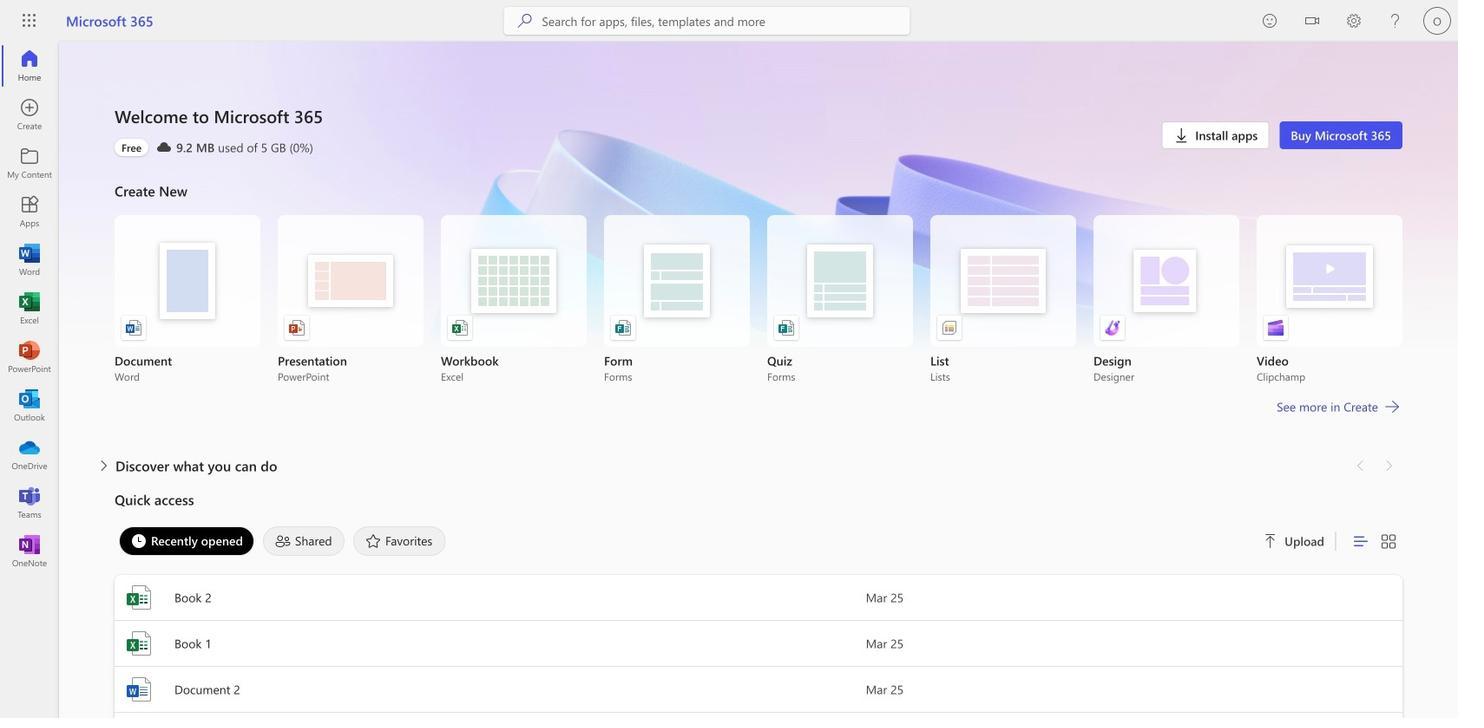 Task type: vqa. For each thing, say whether or not it's contained in the screenshot.
Excel Workbook icon
yes



Task type: locate. For each thing, give the bounding box(es) containing it.
recently opened element
[[119, 527, 254, 556]]

o image
[[1424, 7, 1452, 35]]

excel image up word icon
[[125, 630, 153, 658]]

designer design image
[[1104, 319, 1122, 337], [1104, 319, 1122, 337]]

my content image
[[21, 155, 38, 172]]

application
[[0, 42, 1459, 719]]

word image
[[125, 676, 153, 704]]

lists list image
[[941, 319, 958, 337]]

excel image up the powerpoint image
[[21, 300, 38, 318]]

create image
[[21, 106, 38, 123]]

onenote image
[[21, 543, 38, 561]]

0 horizontal spatial excel image
[[21, 300, 38, 318]]

navigation
[[0, 42, 59, 576]]

list
[[115, 215, 1403, 384]]

this account doesn't have a microsoft 365 subscription. click to view your benefits. tooltip
[[115, 139, 149, 156]]

word document image
[[125, 319, 142, 337]]

0 vertical spatial excel image
[[21, 300, 38, 318]]

new quiz image
[[778, 319, 795, 337]]

row group
[[115, 714, 1403, 719]]

tab list
[[115, 523, 1243, 561]]

2 tab from the left
[[259, 527, 349, 556]]

powerpoint presentation image
[[288, 319, 306, 337]]

banner
[[0, 0, 1459, 45]]

tab
[[115, 527, 259, 556], [259, 527, 349, 556], [349, 527, 450, 556]]

1 vertical spatial excel image
[[125, 630, 153, 658]]

excel workbook image
[[451, 319, 469, 337]]

create new element
[[115, 177, 1403, 452]]

excel image
[[21, 300, 38, 318], [125, 630, 153, 658]]

None search field
[[504, 7, 910, 35]]

favorites element
[[353, 527, 446, 556]]



Task type: describe. For each thing, give the bounding box(es) containing it.
name book 1 cell
[[115, 630, 866, 658]]

clipchamp video image
[[1268, 319, 1285, 337]]

home image
[[21, 57, 38, 75]]

shared element
[[263, 527, 345, 556]]

powerpoint image
[[21, 349, 38, 366]]

onedrive image
[[21, 446, 38, 464]]

forms survey image
[[615, 319, 632, 337]]

apps image
[[21, 203, 38, 221]]

name document 2 cell
[[115, 676, 866, 704]]

name book 2 cell
[[115, 584, 866, 612]]

1 horizontal spatial excel image
[[125, 630, 153, 658]]

outlook image
[[21, 398, 38, 415]]

excel image
[[125, 584, 153, 612]]

Search box. Suggestions appear as you type. search field
[[542, 7, 910, 35]]

teams image
[[21, 495, 38, 512]]

word image
[[21, 252, 38, 269]]

3 tab from the left
[[349, 527, 450, 556]]

1 tab from the left
[[115, 527, 259, 556]]



